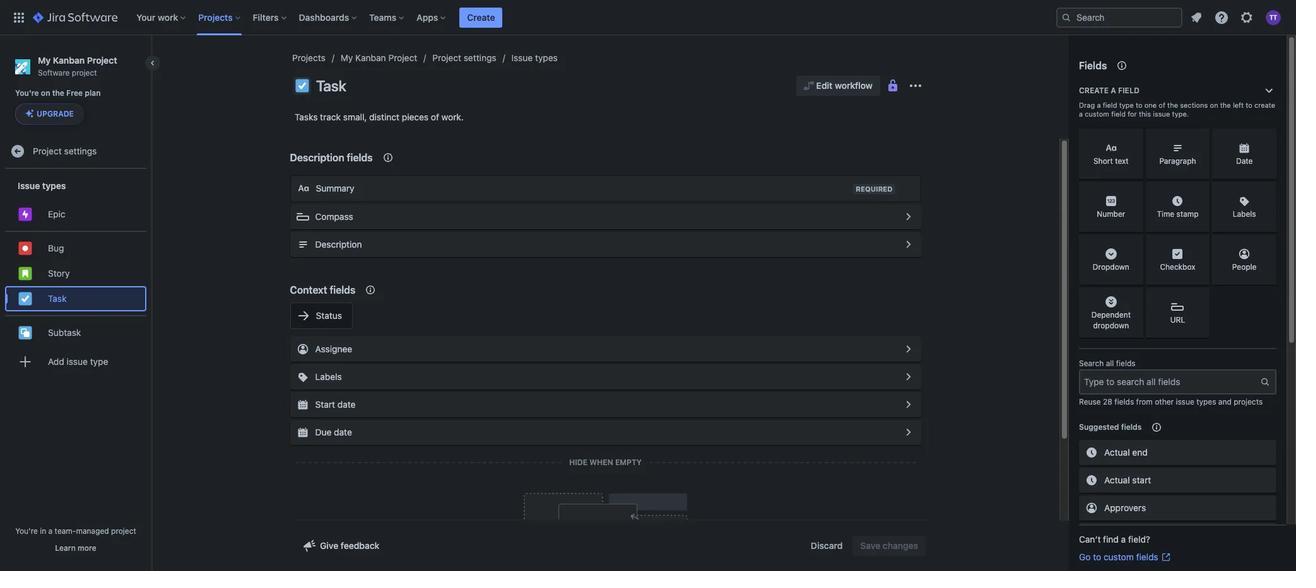 Task type: describe. For each thing, give the bounding box(es) containing it.
0 horizontal spatial on
[[41, 88, 50, 98]]

give feedback
[[320, 541, 379, 551]]

number
[[1097, 210, 1125, 219]]

add issue type
[[48, 356, 108, 367]]

teams button
[[365, 7, 409, 27]]

plan
[[85, 88, 101, 98]]

kanban for my kanban project software project
[[53, 55, 85, 66]]

28
[[1103, 398, 1112, 407]]

learn more
[[55, 544, 96, 553]]

field for create
[[1118, 86, 1139, 95]]

projects
[[1234, 398, 1263, 407]]

this link will be opened in a new tab image
[[1161, 553, 1171, 563]]

Type to search all fields text field
[[1080, 371, 1260, 394]]

your profile and settings image
[[1266, 10, 1281, 25]]

issue inside button
[[67, 356, 88, 367]]

types for issue types "link"
[[535, 52, 558, 63]]

banner containing your work
[[0, 0, 1296, 35]]

give
[[320, 541, 338, 551]]

group containing bug
[[5, 231, 146, 316]]

hide
[[569, 458, 587, 468]]

start date button
[[290, 392, 921, 418]]

add issue type image
[[18, 355, 33, 370]]

issue inside the drag a field type to one of the sections on the left to create a custom field for this issue type.
[[1153, 110, 1170, 118]]

time stamp
[[1157, 210, 1199, 219]]

assignee
[[315, 344, 352, 355]]

actual end button
[[1079, 440, 1277, 466]]

bug link
[[5, 236, 146, 261]]

fields left more information about the context fields icon
[[330, 285, 356, 296]]

you're for you're on the free plan
[[15, 88, 39, 98]]

0 vertical spatial task
[[316, 77, 346, 95]]

work
[[158, 12, 178, 22]]

type.
[[1172, 110, 1189, 118]]

1 horizontal spatial settings
[[464, 52, 496, 63]]

projects button
[[194, 7, 245, 27]]

project inside the my kanban project software project
[[72, 68, 97, 77]]

due date button
[[290, 420, 921, 445]]

type inside the drag a field type to one of the sections on the left to create a custom field for this issue type.
[[1119, 101, 1134, 109]]

1 vertical spatial issue types
[[18, 180, 66, 191]]

go to custom fields link
[[1079, 551, 1171, 564]]

fields left this link will be opened in a new tab icon
[[1136, 552, 1158, 563]]

you're in a team-managed project
[[15, 527, 136, 536]]

group containing issue types
[[5, 169, 146, 383]]

create a field
[[1079, 86, 1139, 95]]

create
[[1254, 101, 1275, 109]]

1 horizontal spatial issue types
[[511, 52, 558, 63]]

approvers button
[[1079, 496, 1277, 521]]

project down upgrade button
[[33, 146, 62, 156]]

my for my kanban project
[[341, 52, 353, 63]]

assignee button
[[290, 337, 921, 362]]

of inside the drag a field type to one of the sections on the left to create a custom field for this issue type.
[[1159, 101, 1165, 109]]

more information about the suggested fields image
[[1149, 420, 1164, 435]]

search image
[[1061, 12, 1071, 22]]

issue for issue types "link"
[[511, 52, 533, 63]]

0 horizontal spatial project settings link
[[5, 139, 146, 164]]

dropdown
[[1093, 321, 1129, 331]]

small,
[[343, 112, 367, 122]]

end
[[1132, 447, 1148, 458]]

discard
[[811, 541, 843, 551]]

1 horizontal spatial to
[[1136, 101, 1142, 109]]

labels inside button
[[315, 372, 342, 382]]

can't find a field?
[[1079, 534, 1150, 545]]

compass
[[315, 211, 353, 222]]

summary
[[316, 183, 354, 194]]

a down the drag
[[1079, 110, 1083, 118]]

short text
[[1093, 157, 1129, 166]]

subtask
[[48, 327, 81, 338]]

add
[[48, 356, 64, 367]]

search
[[1079, 359, 1104, 369]]

project down teams dropdown button on the left top
[[388, 52, 417, 63]]

filters button
[[249, 7, 291, 27]]

appswitcher icon image
[[11, 10, 27, 25]]

help image
[[1214, 10, 1229, 25]]

apps button
[[413, 7, 451, 27]]

text
[[1115, 157, 1129, 166]]

other
[[1155, 398, 1174, 407]]

checkbox
[[1160, 263, 1195, 272]]

story
[[48, 268, 70, 279]]

1 vertical spatial settings
[[64, 146, 97, 156]]

custom inside the drag a field type to one of the sections on the left to create a custom field for this issue type.
[[1085, 110, 1109, 118]]

this
[[1139, 110, 1151, 118]]

your
[[136, 12, 155, 22]]

you're on the free plan
[[15, 88, 101, 98]]

work.
[[442, 112, 464, 122]]

filters
[[253, 12, 279, 22]]

task inside 'task' link
[[48, 293, 67, 304]]

more information about the fields image
[[1115, 58, 1130, 73]]

a right the drag
[[1097, 101, 1101, 109]]

discard button
[[803, 536, 850, 557]]

2 vertical spatial field
[[1111, 110, 1126, 118]]

status
[[316, 310, 342, 321]]

1 horizontal spatial project settings link
[[432, 50, 496, 66]]

subtask link
[[5, 321, 146, 346]]

dashboards
[[299, 12, 349, 22]]

field?
[[1128, 534, 1150, 545]]

all
[[1106, 359, 1114, 369]]

apps
[[417, 12, 438, 22]]

find
[[1103, 534, 1119, 545]]

can't
[[1079, 534, 1101, 545]]

fields right all
[[1116, 359, 1136, 369]]

field for drag
[[1103, 101, 1117, 109]]

for
[[1128, 110, 1137, 118]]

dependent
[[1091, 310, 1131, 320]]

more options image
[[908, 78, 923, 93]]

in
[[40, 527, 46, 536]]

start
[[1132, 475, 1151, 486]]

suggested
[[1079, 423, 1119, 432]]

actual for actual start
[[1104, 475, 1130, 486]]

due
[[315, 427, 332, 438]]

0 vertical spatial labels
[[1233, 210, 1256, 219]]

open field configuration image for due date
[[901, 425, 916, 440]]

dependent dropdown
[[1091, 310, 1131, 331]]

2 vertical spatial types
[[1196, 398, 1216, 407]]

settings image
[[1239, 10, 1254, 25]]

my kanban project link
[[341, 50, 417, 66]]

one
[[1144, 101, 1157, 109]]

open field configuration image for assignee
[[901, 342, 916, 357]]

stamp
[[1177, 210, 1199, 219]]

Search field
[[1056, 7, 1182, 27]]

a right the find
[[1121, 534, 1126, 545]]

date
[[1236, 157, 1253, 166]]

more information about the context fields image
[[380, 150, 395, 165]]

notifications image
[[1189, 10, 1204, 25]]

fields
[[1079, 60, 1107, 71]]

drag
[[1079, 101, 1095, 109]]

issue types link
[[511, 50, 558, 66]]

search all fields
[[1079, 359, 1136, 369]]

approvers
[[1104, 503, 1146, 514]]

feedback
[[341, 541, 379, 551]]



Task type: locate. For each thing, give the bounding box(es) containing it.
compass button
[[290, 204, 921, 230]]

1 vertical spatial date
[[334, 427, 352, 438]]

2 vertical spatial issue
[[1176, 398, 1194, 407]]

short
[[1093, 157, 1113, 166]]

create right apps popup button
[[467, 12, 495, 22]]

issue types down primary element
[[511, 52, 558, 63]]

kanban for my kanban project
[[355, 52, 386, 63]]

the up "type."
[[1167, 101, 1178, 109]]

date right 'start'
[[337, 399, 356, 410]]

primary element
[[8, 0, 1056, 35]]

1 vertical spatial task
[[48, 293, 67, 304]]

to inside go to custom fields link
[[1093, 552, 1101, 563]]

2 you're from the top
[[15, 527, 38, 536]]

upgrade button
[[16, 104, 83, 125]]

kanban down 'teams'
[[355, 52, 386, 63]]

settings
[[464, 52, 496, 63], [64, 146, 97, 156]]

2 group from the top
[[5, 231, 146, 316]]

type inside button
[[90, 356, 108, 367]]

empty
[[615, 458, 642, 468]]

tasks track small, distinct pieces of work.
[[295, 112, 464, 122]]

on right sections
[[1210, 101, 1218, 109]]

date inside button
[[337, 399, 356, 410]]

1 vertical spatial projects
[[292, 52, 325, 63]]

issue up epic link at top
[[18, 180, 40, 191]]

0 vertical spatial of
[[1159, 101, 1165, 109]]

project up plan
[[87, 55, 117, 66]]

issue down primary element
[[511, 52, 533, 63]]

my kanban project software project
[[38, 55, 117, 77]]

add issue type button
[[5, 350, 146, 375]]

0 vertical spatial project settings
[[432, 52, 496, 63]]

open field configuration image for compass
[[901, 209, 916, 225]]

0 horizontal spatial issue types
[[18, 180, 66, 191]]

type up for on the right top
[[1119, 101, 1134, 109]]

1 vertical spatial on
[[1210, 101, 1218, 109]]

settings down create button
[[464, 52, 496, 63]]

free
[[66, 88, 83, 98]]

more information image
[[1127, 289, 1142, 304]]

description up summary at the top of page
[[290, 152, 344, 163]]

banner
[[0, 0, 1296, 35]]

to right go
[[1093, 552, 1101, 563]]

a right in
[[48, 527, 53, 536]]

kanban
[[355, 52, 386, 63], [53, 55, 85, 66]]

1 you're from the top
[[15, 88, 39, 98]]

0 horizontal spatial task
[[48, 293, 67, 304]]

0 vertical spatial custom
[[1085, 110, 1109, 118]]

you're up upgrade button
[[15, 88, 39, 98]]

0 horizontal spatial issue
[[67, 356, 88, 367]]

go to custom fields
[[1079, 552, 1158, 563]]

issue types
[[511, 52, 558, 63], [18, 180, 66, 191]]

types inside "link"
[[535, 52, 558, 63]]

you're
[[15, 88, 39, 98], [15, 527, 38, 536]]

0 horizontal spatial project settings
[[33, 146, 97, 156]]

0 horizontal spatial of
[[431, 112, 439, 122]]

my kanban project
[[341, 52, 417, 63]]

required
[[856, 185, 893, 193]]

0 vertical spatial types
[[535, 52, 558, 63]]

1 horizontal spatial create
[[1079, 86, 1109, 95]]

1 vertical spatial of
[[431, 112, 439, 122]]

when
[[589, 458, 613, 468]]

jira software image
[[33, 10, 118, 25], [33, 10, 118, 25]]

fields left more information about the context fields image
[[347, 152, 373, 163]]

0 horizontal spatial issue
[[18, 180, 40, 191]]

actual start button
[[1079, 468, 1277, 493]]

my inside the my kanban project software project
[[38, 55, 51, 66]]

my for my kanban project software project
[[38, 55, 51, 66]]

the
[[52, 88, 64, 98], [1167, 101, 1178, 109], [1220, 101, 1231, 109]]

1 horizontal spatial project
[[111, 527, 136, 536]]

drag a field type to one of the sections on the left to create a custom field for this issue type.
[[1079, 101, 1275, 118]]

1 vertical spatial create
[[1079, 86, 1109, 95]]

open field configuration image inside assignee button
[[901, 342, 916, 357]]

projects up issue type icon at the left
[[292, 52, 325, 63]]

open field configuration image inside labels button
[[901, 370, 916, 385]]

actual left "end"
[[1104, 447, 1130, 458]]

on
[[41, 88, 50, 98], [1210, 101, 1218, 109]]

open field configuration image
[[901, 209, 916, 225], [901, 237, 916, 252], [901, 342, 916, 357], [901, 370, 916, 385], [901, 425, 916, 440]]

team-
[[55, 527, 76, 536]]

0 vertical spatial project settings link
[[432, 50, 496, 66]]

edit workflow button
[[796, 76, 880, 96]]

0 vertical spatial projects
[[198, 12, 233, 22]]

types left and
[[1196, 398, 1216, 407]]

2 actual from the top
[[1104, 475, 1130, 486]]

1 vertical spatial project settings link
[[5, 139, 146, 164]]

fields left more information about the suggested fields icon at the right of the page
[[1121, 423, 1142, 432]]

paragraph
[[1159, 157, 1196, 166]]

you're for you're in a team-managed project
[[15, 527, 38, 536]]

on inside the drag a field type to one of the sections on the left to create a custom field for this issue type.
[[1210, 101, 1218, 109]]

1 vertical spatial description
[[315, 239, 362, 250]]

issue inside group
[[18, 180, 40, 191]]

kanban inside the my kanban project software project
[[53, 55, 85, 66]]

4 open field configuration image from the top
[[901, 370, 916, 385]]

open field configuration image for labels
[[901, 370, 916, 385]]

your work
[[136, 12, 178, 22]]

types up epic
[[42, 180, 66, 191]]

labels up 'start'
[[315, 372, 342, 382]]

1 vertical spatial types
[[42, 180, 66, 191]]

issue right other
[[1176, 398, 1194, 407]]

field up for on the right top
[[1118, 86, 1139, 95]]

custom down can't find a field?
[[1104, 552, 1134, 563]]

description down compass
[[315, 239, 362, 250]]

the left free
[[52, 88, 64, 98]]

1 horizontal spatial on
[[1210, 101, 1218, 109]]

teams
[[369, 12, 396, 22]]

project settings down upgrade
[[33, 146, 97, 156]]

story link
[[5, 261, 146, 287]]

1 horizontal spatial of
[[1159, 101, 1165, 109]]

3 open field configuration image from the top
[[901, 342, 916, 357]]

1 horizontal spatial labels
[[1233, 210, 1256, 219]]

0 vertical spatial on
[[41, 88, 50, 98]]

0 horizontal spatial the
[[52, 88, 64, 98]]

people
[[1232, 263, 1257, 272]]

date for start date
[[337, 399, 356, 410]]

0 horizontal spatial my
[[38, 55, 51, 66]]

issue down one
[[1153, 110, 1170, 118]]

to up this
[[1136, 101, 1142, 109]]

date inside 'button'
[[334, 427, 352, 438]]

project
[[72, 68, 97, 77], [111, 527, 136, 536]]

my up software
[[38, 55, 51, 66]]

upgrade
[[37, 109, 74, 119]]

1 vertical spatial type
[[90, 356, 108, 367]]

1 vertical spatial issue
[[67, 356, 88, 367]]

labels up people
[[1233, 210, 1256, 219]]

project inside the my kanban project software project
[[87, 55, 117, 66]]

a
[[1111, 86, 1116, 95], [1097, 101, 1101, 109], [1079, 110, 1083, 118], [48, 527, 53, 536], [1121, 534, 1126, 545]]

of left work.
[[431, 112, 439, 122]]

project settings link down create button
[[432, 50, 496, 66]]

track
[[320, 112, 341, 122]]

description for description fields
[[290, 152, 344, 163]]

types down primary element
[[535, 52, 558, 63]]

actual for actual end
[[1104, 447, 1130, 458]]

issue for group containing issue types
[[18, 180, 40, 191]]

1 vertical spatial project settings
[[33, 146, 97, 156]]

the left left
[[1220, 101, 1231, 109]]

1 open field configuration image from the top
[[901, 209, 916, 225]]

issue types up epic
[[18, 180, 66, 191]]

my right projects link
[[341, 52, 353, 63]]

issue
[[511, 52, 533, 63], [18, 180, 40, 191]]

more information image
[[1193, 130, 1209, 145]]

project right managed
[[111, 527, 136, 536]]

1 vertical spatial actual
[[1104, 475, 1130, 486]]

field left for on the right top
[[1111, 110, 1126, 118]]

0 vertical spatial project
[[72, 68, 97, 77]]

type down subtask link at left
[[90, 356, 108, 367]]

0 horizontal spatial projects
[[198, 12, 233, 22]]

0 horizontal spatial to
[[1093, 552, 1101, 563]]

open field configuration image inside due date 'button'
[[901, 425, 916, 440]]

1 vertical spatial you're
[[15, 527, 38, 536]]

1 vertical spatial field
[[1103, 101, 1117, 109]]

open field configuration image
[[901, 398, 916, 413]]

and
[[1218, 398, 1232, 407]]

projects
[[198, 12, 233, 22], [292, 52, 325, 63]]

issue
[[1153, 110, 1170, 118], [67, 356, 88, 367], [1176, 398, 1194, 407]]

2 horizontal spatial types
[[1196, 398, 1216, 407]]

description fields
[[290, 152, 373, 163]]

description for description
[[315, 239, 362, 250]]

tasks
[[295, 112, 318, 122]]

task down "story" at top
[[48, 293, 67, 304]]

managed
[[76, 527, 109, 536]]

0 vertical spatial settings
[[464, 52, 496, 63]]

open field configuration image for description
[[901, 237, 916, 252]]

2 horizontal spatial the
[[1220, 101, 1231, 109]]

projects inside dropdown button
[[198, 12, 233, 22]]

0 vertical spatial create
[[467, 12, 495, 22]]

1 horizontal spatial issue
[[1153, 110, 1170, 118]]

actual end
[[1104, 447, 1148, 458]]

context fields
[[290, 285, 356, 296]]

custom down the drag
[[1085, 110, 1109, 118]]

1 horizontal spatial issue
[[511, 52, 533, 63]]

1 vertical spatial project
[[111, 527, 136, 536]]

create for create a field
[[1079, 86, 1109, 95]]

1 actual from the top
[[1104, 447, 1130, 458]]

0 vertical spatial actual
[[1104, 447, 1130, 458]]

5 open field configuration image from the top
[[901, 425, 916, 440]]

project settings link down upgrade
[[5, 139, 146, 164]]

open field configuration image inside 'description' button
[[901, 237, 916, 252]]

0 horizontal spatial type
[[90, 356, 108, 367]]

0 vertical spatial issue
[[1153, 110, 1170, 118]]

settings down upgrade
[[64, 146, 97, 156]]

reuse
[[1079, 398, 1101, 407]]

fields
[[347, 152, 373, 163], [330, 285, 356, 296], [1116, 359, 1136, 369], [1115, 398, 1134, 407], [1121, 423, 1142, 432], [1136, 552, 1158, 563]]

create for create
[[467, 12, 495, 22]]

project settings
[[432, 52, 496, 63], [33, 146, 97, 156]]

more information about the context fields image
[[363, 283, 378, 298]]

0 horizontal spatial project
[[72, 68, 97, 77]]

to right left
[[1246, 101, 1252, 109]]

kanban inside my kanban project link
[[355, 52, 386, 63]]

from
[[1136, 398, 1153, 407]]

actual start
[[1104, 475, 1151, 486]]

0 horizontal spatial settings
[[64, 146, 97, 156]]

create up the drag
[[1079, 86, 1109, 95]]

1 horizontal spatial my
[[341, 52, 353, 63]]

group
[[5, 169, 146, 383], [5, 231, 146, 316]]

projects for projects link
[[292, 52, 325, 63]]

due date
[[315, 427, 352, 438]]

1 horizontal spatial project settings
[[432, 52, 496, 63]]

issue right add
[[67, 356, 88, 367]]

give feedback button
[[295, 536, 387, 557]]

1 group from the top
[[5, 169, 146, 383]]

0 vertical spatial field
[[1118, 86, 1139, 95]]

0 vertical spatial issue types
[[511, 52, 558, 63]]

a down more information about the fields image on the right of the page
[[1111, 86, 1116, 95]]

more
[[78, 544, 96, 553]]

project settings down create button
[[432, 52, 496, 63]]

type
[[1119, 101, 1134, 109], [90, 356, 108, 367]]

0 vertical spatial you're
[[15, 88, 39, 98]]

learn
[[55, 544, 76, 553]]

0 vertical spatial description
[[290, 152, 344, 163]]

projects for the projects dropdown button
[[198, 12, 233, 22]]

types inside group
[[42, 180, 66, 191]]

0 vertical spatial type
[[1119, 101, 1134, 109]]

fields right 28
[[1115, 398, 1134, 407]]

suggested fields
[[1079, 423, 1142, 432]]

1 horizontal spatial the
[[1167, 101, 1178, 109]]

2 horizontal spatial issue
[[1176, 398, 1194, 407]]

types
[[535, 52, 558, 63], [42, 180, 66, 191], [1196, 398, 1216, 407]]

open field configuration image inside 'compass' button
[[901, 209, 916, 225]]

1 horizontal spatial projects
[[292, 52, 325, 63]]

date for due date
[[334, 427, 352, 438]]

distinct
[[369, 112, 399, 122]]

2 open field configuration image from the top
[[901, 237, 916, 252]]

0 vertical spatial issue
[[511, 52, 533, 63]]

create inside button
[[467, 12, 495, 22]]

description button
[[290, 232, 921, 257]]

task right issue type icon at the left
[[316, 77, 346, 95]]

issue inside "link"
[[511, 52, 533, 63]]

your work button
[[133, 7, 191, 27]]

0 horizontal spatial labels
[[315, 372, 342, 382]]

description inside button
[[315, 239, 362, 250]]

1 horizontal spatial type
[[1119, 101, 1134, 109]]

2 horizontal spatial to
[[1246, 101, 1252, 109]]

software
[[38, 68, 70, 77]]

1 vertical spatial custom
[[1104, 552, 1134, 563]]

0 horizontal spatial kanban
[[53, 55, 85, 66]]

1 horizontal spatial types
[[535, 52, 558, 63]]

1 horizontal spatial task
[[316, 77, 346, 95]]

project up plan
[[72, 68, 97, 77]]

0 vertical spatial date
[[337, 399, 356, 410]]

reuse 28 fields from other issue types and projects
[[1079, 398, 1263, 407]]

epic link
[[5, 202, 146, 227]]

hide when empty
[[569, 458, 642, 468]]

0 horizontal spatial create
[[467, 12, 495, 22]]

project down apps popup button
[[432, 52, 461, 63]]

field down 'create a field'
[[1103, 101, 1117, 109]]

you're left in
[[15, 527, 38, 536]]

0 horizontal spatial types
[[42, 180, 66, 191]]

of
[[1159, 101, 1165, 109], [431, 112, 439, 122]]

custom
[[1085, 110, 1109, 118], [1104, 552, 1134, 563]]

1 vertical spatial labels
[[315, 372, 342, 382]]

on up upgrade button
[[41, 88, 50, 98]]

time
[[1157, 210, 1174, 219]]

1 vertical spatial issue
[[18, 180, 40, 191]]

1 horizontal spatial kanban
[[355, 52, 386, 63]]

projects right work on the left top of the page
[[198, 12, 233, 22]]

my
[[341, 52, 353, 63], [38, 55, 51, 66]]

types for group containing issue types
[[42, 180, 66, 191]]

issue type icon image
[[295, 78, 310, 93]]

epic
[[48, 209, 65, 220]]

date right due
[[334, 427, 352, 438]]

sections
[[1180, 101, 1208, 109]]

actual left start
[[1104, 475, 1130, 486]]

project
[[388, 52, 417, 63], [432, 52, 461, 63], [87, 55, 117, 66], [33, 146, 62, 156]]

kanban up software
[[53, 55, 85, 66]]

start date
[[315, 399, 356, 410]]

description
[[290, 152, 344, 163], [315, 239, 362, 250]]

of right one
[[1159, 101, 1165, 109]]

start
[[315, 399, 335, 410]]



Task type: vqa. For each thing, say whether or not it's contained in the screenshot.
middle types
yes



